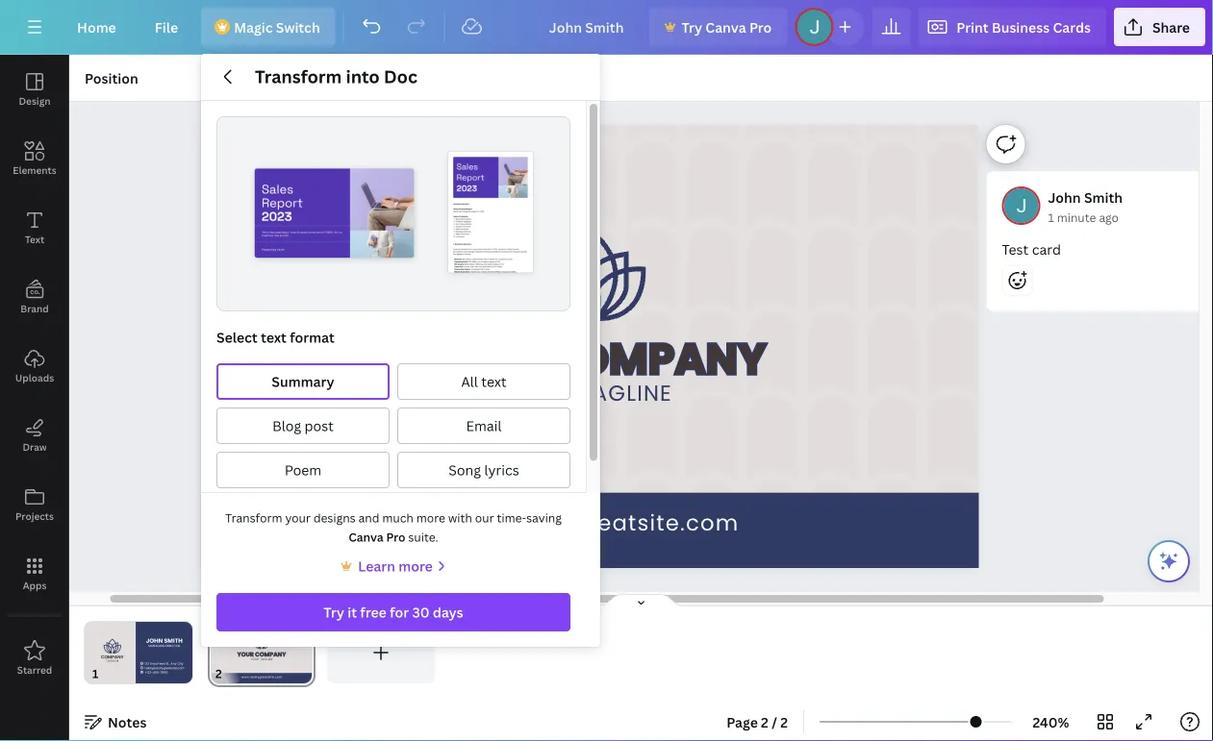 Task type: vqa. For each thing, say whether or not it's contained in the screenshot.
topmost "for"
no



Task type: locate. For each thing, give the bounding box(es) containing it.
try
[[682, 18, 702, 36], [324, 604, 344, 622]]

format
[[290, 329, 335, 347]]

magic switch
[[234, 18, 320, 36]]

cards
[[1053, 18, 1091, 36]]

Summary button
[[216, 364, 390, 400]]

more inside button
[[399, 557, 433, 576]]

0 vertical spatial canva
[[706, 18, 746, 36]]

print business cards button
[[918, 8, 1106, 46]]

1 vertical spatial try
[[324, 604, 344, 622]]

text for all
[[481, 373, 507, 391]]

1 vertical spatial canva
[[349, 529, 384, 545]]

elements
[[13, 164, 56, 177]]

your
[[285, 510, 311, 526]]

design
[[19, 94, 51, 107]]

with
[[448, 510, 472, 526]]

john smith 1 minute ago
[[1048, 188, 1123, 225]]

0 vertical spatial text
[[261, 329, 287, 347]]

0 horizontal spatial canva
[[349, 529, 384, 545]]

1 horizontal spatial pro
[[749, 18, 772, 36]]

www.reallygreatsite.com
[[443, 509, 739, 539]]

projects button
[[0, 470, 69, 540]]

0 horizontal spatial text
[[261, 329, 287, 347]]

poem
[[285, 462, 321, 480]]

1 vertical spatial transform
[[225, 510, 282, 526]]

suite.
[[408, 529, 438, 545]]

text right all
[[481, 373, 507, 391]]

list
[[987, 171, 1213, 373]]

try it free for 30 days
[[324, 604, 463, 622]]

print
[[957, 18, 989, 36]]

blog
[[272, 417, 301, 436]]

your
[[415, 329, 535, 388], [415, 329, 535, 388], [510, 378, 573, 408]]

1 vertical spatial pro
[[386, 529, 406, 545]]

1 vertical spatial text
[[481, 373, 507, 391]]

business
[[992, 18, 1050, 36]]

transform for transform your designs and much more with our time-saving canva pro suite.
[[225, 510, 282, 526]]

canva
[[706, 18, 746, 36], [349, 529, 384, 545]]

pro
[[749, 18, 772, 36], [386, 529, 406, 545]]

draw
[[23, 441, 47, 454]]

saving
[[526, 510, 562, 526]]

try for try it free for 30 days
[[324, 604, 344, 622]]

share button
[[1114, 8, 1206, 46]]

transform down switch
[[255, 65, 342, 89]]

1
[[1048, 209, 1054, 225]]

1 horizontal spatial try
[[682, 18, 702, 36]]

0 vertical spatial pro
[[749, 18, 772, 36]]

2
[[761, 713, 769, 732], [781, 713, 788, 732]]

canva inside transform your designs and much more with our time-saving canva pro suite.
[[349, 529, 384, 545]]

side panel tab list
[[0, 55, 69, 694]]

doc
[[384, 65, 418, 89]]

file
[[155, 18, 178, 36]]

page 2 / 2
[[727, 713, 788, 732]]

select text format
[[216, 329, 335, 347]]

transform left your at the left bottom
[[225, 510, 282, 526]]

our
[[475, 510, 494, 526]]

Blog post button
[[216, 408, 390, 445]]

position button
[[77, 63, 146, 93]]

0 horizontal spatial pro
[[386, 529, 406, 545]]

notes
[[108, 713, 147, 732]]

text
[[261, 329, 287, 347], [481, 373, 507, 391]]

page 2 image
[[208, 623, 316, 684]]

projects
[[15, 510, 54, 523]]

all
[[461, 373, 478, 391]]

0 vertical spatial transform
[[255, 65, 342, 89]]

designs
[[313, 510, 356, 526]]

try canva pro button
[[649, 8, 787, 46]]

text right select
[[261, 329, 287, 347]]

transform
[[255, 65, 342, 89], [225, 510, 282, 526]]

transform into doc image
[[247, 147, 540, 281]]

2 left /
[[761, 713, 769, 732]]

1 vertical spatial more
[[399, 557, 433, 576]]

transform inside transform your designs and much more with our time-saving canva pro suite.
[[225, 510, 282, 526]]

1 horizontal spatial 2
[[781, 713, 788, 732]]

0 horizontal spatial 2
[[761, 713, 769, 732]]

canva assistant image
[[1157, 550, 1181, 573]]

blog post
[[272, 417, 334, 436]]

design button
[[0, 55, 69, 124]]

more up suite.
[[416, 510, 445, 526]]

/
[[772, 713, 777, 732]]

1 2 from the left
[[761, 713, 769, 732]]

text inside button
[[481, 373, 507, 391]]

song
[[449, 462, 481, 480]]

0 vertical spatial more
[[416, 510, 445, 526]]

starred button
[[0, 624, 69, 694]]

and
[[358, 510, 380, 526]]

2 right /
[[781, 713, 788, 732]]

1 horizontal spatial canva
[[706, 18, 746, 36]]

transform for transform into doc
[[255, 65, 342, 89]]

more down suite.
[[399, 557, 433, 576]]

text button
[[0, 193, 69, 263]]

magic
[[234, 18, 273, 36]]

print business cards
[[957, 18, 1091, 36]]

try it free for 30 days button
[[216, 593, 571, 632]]

1 horizontal spatial text
[[481, 373, 507, 391]]

text for select
[[261, 329, 287, 347]]

smith
[[1084, 188, 1123, 206]]

more
[[416, 510, 445, 526], [399, 557, 433, 576]]

learn
[[358, 557, 395, 576]]

your company
[[415, 329, 767, 388], [415, 329, 767, 388]]

brand
[[20, 302, 49, 315]]

try for try canva pro
[[682, 18, 702, 36]]

0 vertical spatial try
[[682, 18, 702, 36]]

lyrics
[[484, 462, 519, 480]]

try inside main menu bar
[[682, 18, 702, 36]]

switch
[[276, 18, 320, 36]]

company
[[544, 329, 767, 388], [544, 329, 767, 388]]

0 horizontal spatial try
[[324, 604, 344, 622]]

all text
[[461, 373, 507, 391]]



Task type: describe. For each thing, give the bounding box(es) containing it.
pro inside transform your designs and much more with our time-saving canva pro suite.
[[386, 529, 406, 545]]

apps button
[[0, 540, 69, 609]]

pro inside try canva pro button
[[749, 18, 772, 36]]

canva inside button
[[706, 18, 746, 36]]

post
[[305, 417, 334, 436]]

more inside transform your designs and much more with our time-saving canva pro suite.
[[416, 510, 445, 526]]

free
[[360, 604, 387, 622]]

card
[[1032, 240, 1061, 258]]

transform into doc
[[255, 65, 418, 89]]

john
[[1048, 188, 1081, 206]]

magic switch button
[[201, 8, 335, 46]]

tagline
[[580, 378, 673, 408]]

it
[[348, 604, 357, 622]]

days
[[433, 604, 463, 622]]

home
[[77, 18, 116, 36]]

notes button
[[77, 707, 154, 738]]

your tagline
[[510, 378, 673, 408]]

test
[[1002, 240, 1029, 258]]

page 2 / 2 button
[[719, 707, 796, 738]]

2 2 from the left
[[781, 713, 788, 732]]

page
[[727, 713, 758, 732]]

Design title text field
[[534, 8, 641, 46]]

brand button
[[0, 263, 69, 332]]

uploads
[[15, 371, 54, 384]]

30
[[412, 604, 430, 622]]

share
[[1153, 18, 1190, 36]]

text
[[25, 233, 44, 246]]

Poem button
[[216, 452, 390, 489]]

Page title text field
[[230, 665, 238, 684]]

240% button
[[1020, 707, 1082, 738]]

summary
[[272, 373, 334, 391]]

file button
[[139, 8, 194, 46]]

Email button
[[397, 408, 571, 445]]

minute
[[1057, 209, 1096, 225]]

Song lyrics button
[[397, 452, 571, 489]]

main menu bar
[[0, 0, 1213, 55]]

240%
[[1033, 713, 1069, 732]]

starred
[[17, 664, 52, 677]]

home link
[[62, 8, 132, 46]]

test card
[[1002, 240, 1061, 258]]

song lyrics
[[449, 462, 519, 480]]

select
[[216, 329, 258, 347]]

transform your designs and much more with our time-saving canva pro suite.
[[225, 510, 562, 545]]

uploads button
[[0, 332, 69, 401]]

hide pages image
[[595, 594, 687, 609]]

list containing john smith
[[987, 171, 1213, 373]]

email
[[466, 417, 502, 436]]

learn more
[[358, 557, 433, 576]]

into
[[346, 65, 380, 89]]

for
[[390, 604, 409, 622]]

try canva pro
[[682, 18, 772, 36]]

apps
[[23, 579, 47, 592]]

much
[[382, 510, 414, 526]]

learn more button
[[337, 555, 450, 578]]

All text button
[[397, 364, 571, 400]]

draw button
[[0, 401, 69, 470]]

time-
[[497, 510, 526, 526]]

elements button
[[0, 124, 69, 193]]

position
[[85, 69, 138, 87]]

ago
[[1099, 209, 1119, 225]]



